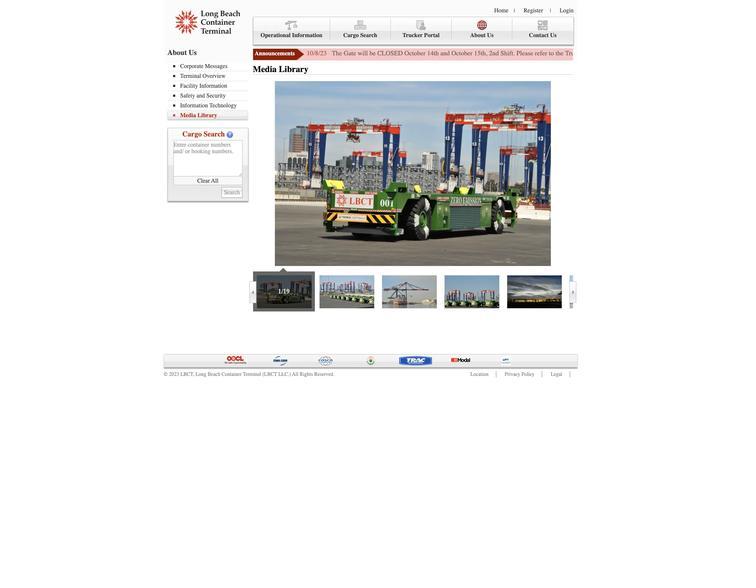Task type: describe. For each thing, give the bounding box(es) containing it.
media library link
[[173, 112, 248, 119]]

operational information
[[261, 32, 323, 39]]

information technology link
[[173, 102, 248, 109]]

please
[[517, 49, 534, 57]]

2nd
[[490, 49, 499, 57]]

2 gate from the left
[[583, 49, 595, 57]]

1 gate from the left
[[344, 49, 356, 57]]

about us inside menu bar
[[471, 32, 494, 39]]

about inside about us link
[[471, 32, 486, 39]]

the
[[332, 49, 342, 57]]

1 october from the left
[[405, 49, 426, 57]]

reserved.
[[315, 371, 335, 377]]

2 for from the left
[[701, 49, 709, 57]]

web
[[614, 49, 625, 57]]

refer
[[535, 49, 548, 57]]

privacy policy
[[505, 371, 535, 377]]

15th,
[[475, 49, 488, 57]]

further
[[650, 49, 668, 57]]

privacy policy link
[[505, 371, 535, 377]]

1 vertical spatial about
[[168, 48, 187, 57]]

safety and security link
[[173, 92, 248, 99]]

1 for from the left
[[641, 49, 649, 57]]

operational information link
[[254, 19, 330, 39]]

home
[[495, 7, 509, 14]]

menu bar containing corporate messages
[[168, 62, 251, 120]]

contact us link
[[513, 19, 574, 39]]

location
[[471, 371, 489, 377]]

truck
[[566, 49, 581, 57]]

cargo inside menu bar
[[344, 32, 359, 39]]

login link
[[560, 7, 574, 14]]

2 | from the left
[[551, 8, 552, 14]]

will
[[358, 49, 368, 57]]

10/8/23 the gate will be closed october 14th and october 15th, 2nd shift. please refer to the truck gate hours web page for further gate details for the week.
[[307, 49, 735, 57]]

announcements
[[255, 50, 295, 57]]

facility
[[180, 83, 198, 89]]

legal
[[551, 371, 563, 377]]

corporate messages link
[[173, 63, 248, 70]]

us for about us link
[[488, 32, 494, 39]]

1 | from the left
[[514, 8, 515, 14]]

to
[[549, 49, 555, 57]]

1 vertical spatial search
[[204, 130, 225, 138]]

operational
[[261, 32, 291, 39]]

about us link
[[452, 19, 513, 39]]

contact us
[[530, 32, 557, 39]]

©
[[164, 371, 168, 377]]

search inside menu bar
[[361, 32, 378, 39]]

1 vertical spatial cargo search
[[183, 130, 225, 138]]

hours
[[597, 49, 613, 57]]

clear
[[197, 177, 210, 184]]

llc.)
[[279, 371, 291, 377]]

0 vertical spatial library
[[279, 64, 309, 74]]

cargo search link
[[330, 19, 391, 39]]

1/19
[[278, 288, 290, 296]]

0 vertical spatial information
[[292, 32, 323, 39]]

corporate messages terminal overview facility information safety and security information technology media library
[[180, 63, 237, 119]]

technology
[[210, 102, 237, 109]]

details
[[682, 49, 699, 57]]

be
[[370, 49, 376, 57]]

us for contact us link
[[551, 32, 557, 39]]

clear all
[[197, 177, 219, 184]]



Task type: vqa. For each thing, say whether or not it's contained in the screenshot.
'Contact'
yes



Task type: locate. For each thing, give the bounding box(es) containing it.
1 vertical spatial media
[[180, 112, 196, 119]]

trucker
[[403, 32, 423, 39]]

1 horizontal spatial media
[[253, 64, 277, 74]]

the right to
[[556, 49, 564, 57]]

all
[[211, 177, 219, 184], [292, 371, 299, 377]]

0 horizontal spatial about us
[[168, 48, 197, 57]]

for right details
[[701, 49, 709, 57]]

1 vertical spatial library
[[198, 112, 217, 119]]

0 vertical spatial and
[[441, 49, 450, 57]]

us
[[488, 32, 494, 39], [551, 32, 557, 39], [189, 48, 197, 57]]

0 horizontal spatial cargo
[[183, 130, 202, 138]]

0 vertical spatial search
[[361, 32, 378, 39]]

and right "14th"
[[441, 49, 450, 57]]

for right page
[[641, 49, 649, 57]]

1 the from the left
[[556, 49, 564, 57]]

library down announcements
[[279, 64, 309, 74]]

2 the from the left
[[710, 49, 718, 57]]

2 horizontal spatial us
[[551, 32, 557, 39]]

media library
[[253, 64, 309, 74]]

(lbct
[[263, 371, 277, 377]]

media inside corporate messages terminal overview facility information safety and security information technology media library
[[180, 112, 196, 119]]

shift.
[[501, 49, 515, 57]]

information down overview
[[200, 83, 227, 89]]

1 horizontal spatial library
[[279, 64, 309, 74]]

library inside corporate messages terminal overview facility information safety and security information technology media library
[[198, 112, 217, 119]]

1 horizontal spatial cargo
[[344, 32, 359, 39]]

terminal overview link
[[173, 73, 248, 79]]

all right clear
[[211, 177, 219, 184]]

about us up the "15th,"
[[471, 32, 494, 39]]

1 horizontal spatial |
[[551, 8, 552, 14]]

1 horizontal spatial cargo search
[[344, 32, 378, 39]]

search
[[361, 32, 378, 39], [204, 130, 225, 138]]

cargo search down media library link
[[183, 130, 225, 138]]

for
[[641, 49, 649, 57], [701, 49, 709, 57]]

menu bar
[[253, 17, 574, 45], [168, 62, 251, 120]]

terminal left (lbct
[[243, 371, 261, 377]]

© 2023 lbct, long beach container terminal (lbct llc.) all rights reserved.
[[164, 371, 335, 377]]

0 vertical spatial terminal
[[180, 73, 201, 79]]

us right contact
[[551, 32, 557, 39]]

0 horizontal spatial about
[[168, 48, 187, 57]]

about
[[471, 32, 486, 39], [168, 48, 187, 57]]

safety
[[180, 92, 195, 99]]

1 horizontal spatial gate
[[583, 49, 595, 57]]

1 horizontal spatial and
[[441, 49, 450, 57]]

1 vertical spatial cargo
[[183, 130, 202, 138]]

lbct,
[[181, 371, 195, 377]]

1 vertical spatial and
[[197, 92, 205, 99]]

terminal down corporate
[[180, 73, 201, 79]]

october
[[405, 49, 426, 57], [452, 49, 473, 57]]

0 vertical spatial cargo
[[344, 32, 359, 39]]

about us up corporate
[[168, 48, 197, 57]]

1 horizontal spatial terminal
[[243, 371, 261, 377]]

gate
[[670, 49, 681, 57]]

portal
[[425, 32, 440, 39]]

us up 2nd
[[488, 32, 494, 39]]

0 vertical spatial menu bar
[[253, 17, 574, 45]]

1 vertical spatial information
[[200, 83, 227, 89]]

cargo up will
[[344, 32, 359, 39]]

information down the "safety"
[[180, 102, 208, 109]]

cargo search inside menu bar
[[344, 32, 378, 39]]

login
[[560, 7, 574, 14]]

and
[[441, 49, 450, 57], [197, 92, 205, 99]]

trucker portal link
[[391, 19, 452, 39]]

0 horizontal spatial cargo search
[[183, 130, 225, 138]]

2023
[[169, 371, 179, 377]]

register
[[524, 7, 544, 14]]

the
[[556, 49, 564, 57], [710, 49, 718, 57]]

10/8/23
[[307, 49, 327, 57]]

cargo down media library link
[[183, 130, 202, 138]]

0 horizontal spatial us
[[189, 48, 197, 57]]

cargo
[[344, 32, 359, 39], [183, 130, 202, 138]]

media down announcements
[[253, 64, 277, 74]]

us inside contact us link
[[551, 32, 557, 39]]

october down trucker
[[405, 49, 426, 57]]

about up the "15th,"
[[471, 32, 486, 39]]

long
[[196, 371, 207, 377]]

policy
[[522, 371, 535, 377]]

0 horizontal spatial |
[[514, 8, 515, 14]]

gate right truck
[[583, 49, 595, 57]]

None submit
[[222, 187, 243, 198]]

about us
[[471, 32, 494, 39], [168, 48, 197, 57]]

page
[[627, 49, 639, 57]]

closed
[[378, 49, 403, 57]]

library
[[279, 64, 309, 74], [198, 112, 217, 119]]

14th
[[428, 49, 439, 57]]

container
[[222, 371, 242, 377]]

rights
[[300, 371, 313, 377]]

0 horizontal spatial library
[[198, 112, 217, 119]]

overview
[[203, 73, 226, 79]]

Enter container numbers and/ or booking numbers.  text field
[[173, 140, 243, 177]]

0 horizontal spatial the
[[556, 49, 564, 57]]

| right home link
[[514, 8, 515, 14]]

register link
[[524, 7, 544, 14]]

corporate
[[180, 63, 204, 70]]

1 horizontal spatial the
[[710, 49, 718, 57]]

1 horizontal spatial for
[[701, 49, 709, 57]]

terminal inside corporate messages terminal overview facility information safety and security information technology media library
[[180, 73, 201, 79]]

menu bar containing operational information
[[253, 17, 574, 45]]

0 vertical spatial about us
[[471, 32, 494, 39]]

and inside corporate messages terminal overview facility information safety and security information technology media library
[[197, 92, 205, 99]]

terminal
[[180, 73, 201, 79], [243, 371, 261, 377]]

contact
[[530, 32, 549, 39]]

1 horizontal spatial october
[[452, 49, 473, 57]]

all right llc.)
[[292, 371, 299, 377]]

0 horizontal spatial for
[[641, 49, 649, 57]]

week.
[[720, 49, 735, 57]]

2 vertical spatial information
[[180, 102, 208, 109]]

media
[[253, 64, 277, 74], [180, 112, 196, 119]]

0 horizontal spatial menu bar
[[168, 62, 251, 120]]

0 vertical spatial media
[[253, 64, 277, 74]]

location link
[[471, 371, 489, 377]]

1 horizontal spatial us
[[488, 32, 494, 39]]

0 horizontal spatial media
[[180, 112, 196, 119]]

privacy
[[505, 371, 521, 377]]

legal link
[[551, 371, 563, 377]]

library down information technology link at the top of page
[[198, 112, 217, 119]]

facility information link
[[173, 83, 248, 89]]

0 horizontal spatial terminal
[[180, 73, 201, 79]]

1 vertical spatial all
[[292, 371, 299, 377]]

1 vertical spatial terminal
[[243, 371, 261, 377]]

beach
[[208, 371, 221, 377]]

messages
[[205, 63, 228, 70]]

october left the "15th,"
[[452, 49, 473, 57]]

cargo search
[[344, 32, 378, 39], [183, 130, 225, 138]]

1 horizontal spatial all
[[292, 371, 299, 377]]

0 vertical spatial about
[[471, 32, 486, 39]]

|
[[514, 8, 515, 14], [551, 8, 552, 14]]

| left login link
[[551, 8, 552, 14]]

1 vertical spatial menu bar
[[168, 62, 251, 120]]

1 horizontal spatial menu bar
[[253, 17, 574, 45]]

0 horizontal spatial gate
[[344, 49, 356, 57]]

1 horizontal spatial search
[[361, 32, 378, 39]]

search down media library link
[[204, 130, 225, 138]]

1 horizontal spatial about
[[471, 32, 486, 39]]

home link
[[495, 7, 509, 14]]

0 horizontal spatial and
[[197, 92, 205, 99]]

1 horizontal spatial about us
[[471, 32, 494, 39]]

search up the 'be'
[[361, 32, 378, 39]]

the left week.
[[710, 49, 718, 57]]

trucker portal
[[403, 32, 440, 39]]

security
[[207, 92, 226, 99]]

gate
[[344, 49, 356, 57], [583, 49, 595, 57]]

0 horizontal spatial search
[[204, 130, 225, 138]]

2 october from the left
[[452, 49, 473, 57]]

cargo search up will
[[344, 32, 378, 39]]

media down the "safety"
[[180, 112, 196, 119]]

0 horizontal spatial october
[[405, 49, 426, 57]]

information up 10/8/23
[[292, 32, 323, 39]]

0 vertical spatial cargo search
[[344, 32, 378, 39]]

gate right the
[[344, 49, 356, 57]]

0 vertical spatial all
[[211, 177, 219, 184]]

and right the "safety"
[[197, 92, 205, 99]]

us inside about us link
[[488, 32, 494, 39]]

0 horizontal spatial all
[[211, 177, 219, 184]]

all inside button
[[211, 177, 219, 184]]

information
[[292, 32, 323, 39], [200, 83, 227, 89], [180, 102, 208, 109]]

us up corporate
[[189, 48, 197, 57]]

about up corporate
[[168, 48, 187, 57]]

clear all button
[[173, 177, 243, 185]]

1 vertical spatial about us
[[168, 48, 197, 57]]



